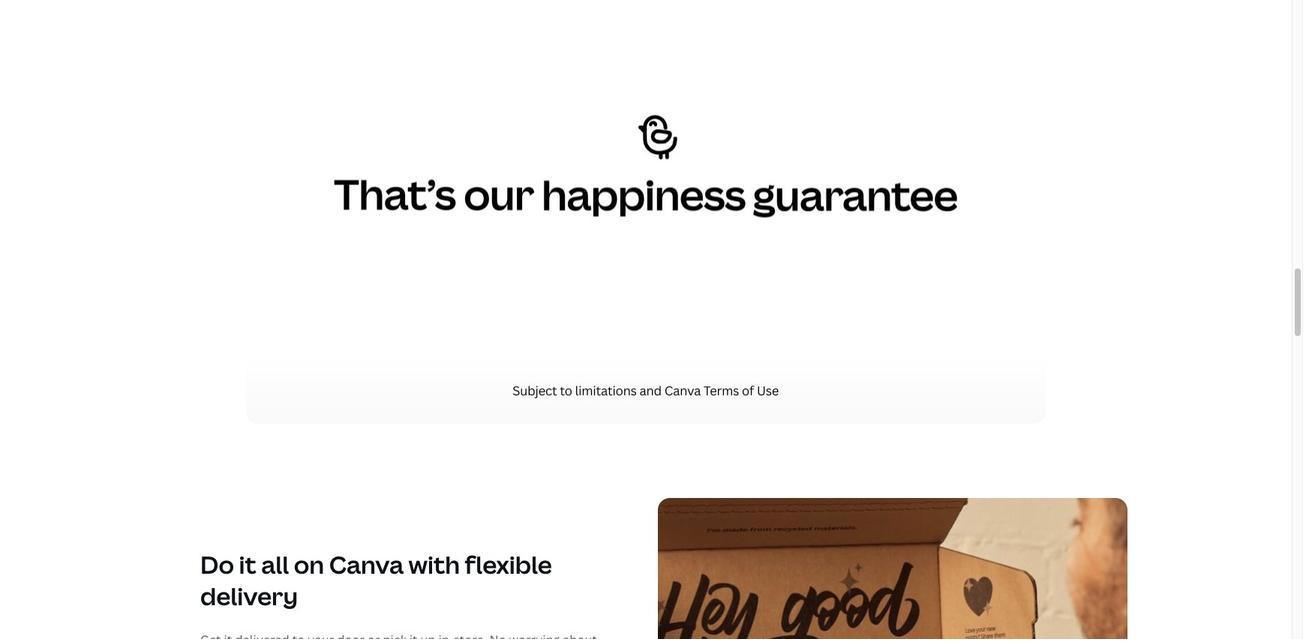 Task type: vqa. For each thing, say whether or not it's contained in the screenshot.
Animeify icon
no



Task type: describe. For each thing, give the bounding box(es) containing it.
flexible
[[465, 549, 552, 581]]

canva
[[329, 549, 404, 581]]

on
[[294, 549, 324, 581]]

delivery
[[200, 580, 298, 612]]



Task type: locate. For each thing, give the bounding box(es) containing it.
do
[[200, 549, 234, 581]]

all
[[261, 549, 289, 581]]

it
[[239, 549, 256, 581]]

do it all on canva with flexible delivery
[[200, 549, 552, 612]]

with
[[409, 549, 460, 581]]



